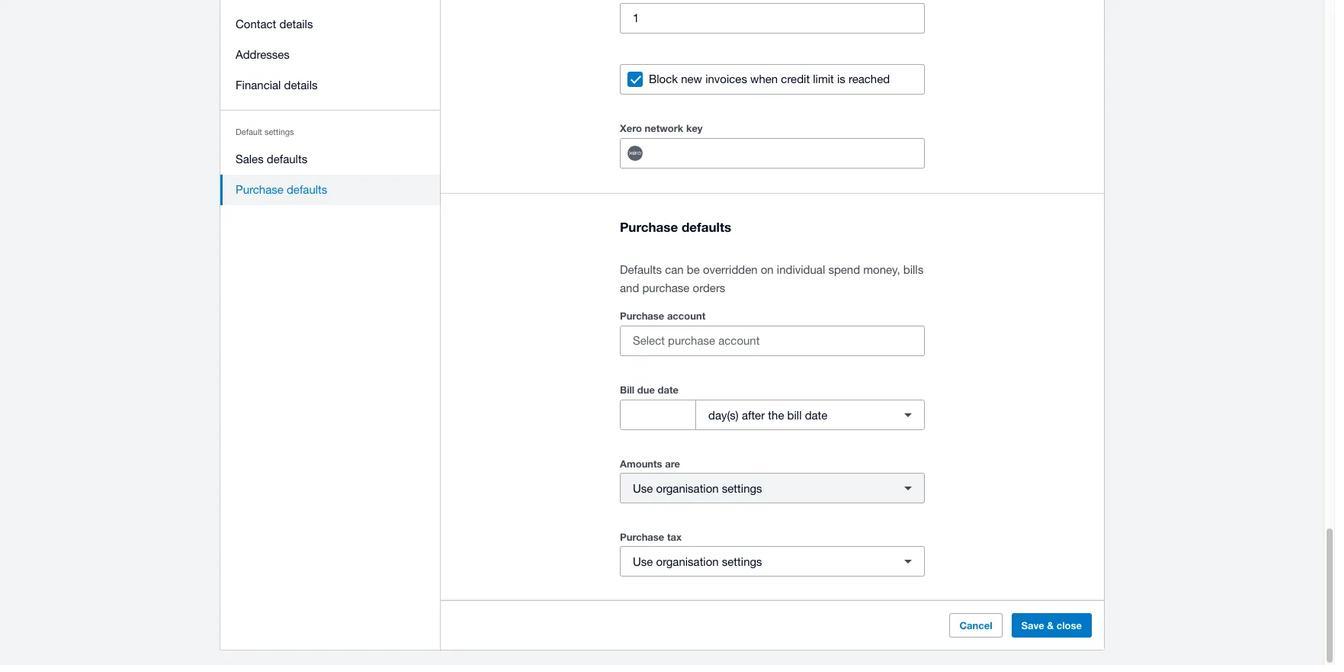 Task type: vqa. For each thing, say whether or not it's contained in the screenshot.
DATE within the popup button
yes



Task type: describe. For each thing, give the bounding box(es) containing it.
0 vertical spatial settings
[[265, 127, 294, 137]]

0 horizontal spatial purchase defaults
[[236, 183, 327, 196]]

financial
[[236, 79, 281, 92]]

can
[[665, 263, 684, 276]]

new
[[681, 72, 703, 85]]

defaults can be overridden on individual spend money, bills and purchase orders
[[620, 263, 924, 295]]

sales defaults
[[236, 153, 308, 166]]

1 use organisation settings button from the top
[[620, 473, 925, 504]]

bill
[[620, 384, 635, 396]]

Purchase account field
[[621, 327, 925, 356]]

organisation for first use organisation settings popup button
[[656, 482, 719, 495]]

purchase left the tax
[[620, 531, 665, 543]]

use for first use organisation settings popup button
[[633, 482, 653, 495]]

contact details link
[[220, 9, 441, 40]]

cancel button
[[950, 613, 1003, 638]]

0 vertical spatial date
[[658, 384, 679, 396]]

day(s) after the bill date
[[709, 409, 828, 422]]

settings for 2nd use organisation settings popup button
[[722, 555, 763, 568]]

save & close
[[1022, 619, 1082, 632]]

close
[[1057, 619, 1082, 632]]

Xero network key field
[[657, 139, 925, 168]]

key
[[686, 122, 703, 134]]

due
[[638, 384, 655, 396]]

contact details
[[236, 18, 313, 31]]

sales
[[236, 153, 264, 166]]

contact
[[236, 18, 276, 31]]

use organisation settings for first use organisation settings popup button
[[633, 482, 763, 495]]

limit
[[813, 72, 834, 85]]

save & close button
[[1012, 613, 1092, 638]]

money,
[[864, 263, 901, 276]]

block
[[649, 72, 678, 85]]

bill due date group
[[620, 400, 925, 430]]

1 horizontal spatial purchase defaults
[[620, 219, 732, 235]]

the
[[768, 409, 785, 422]]

purchase defaults link
[[220, 175, 441, 205]]

purchase
[[643, 282, 690, 295]]

default
[[236, 127, 262, 137]]

defaults for 'sales defaults' link
[[267, 153, 308, 166]]

network
[[645, 122, 684, 134]]

menu containing contact details
[[220, 0, 441, 214]]

sales defaults link
[[220, 144, 441, 175]]

bills
[[904, 263, 924, 276]]

block new invoices when credit limit is reached
[[649, 72, 890, 85]]

day(s) after the bill date button
[[696, 400, 925, 430]]

defaults
[[620, 263, 662, 276]]

Credit limit amount number field
[[621, 4, 925, 33]]

day(s)
[[709, 409, 739, 422]]

cancel
[[960, 619, 993, 632]]

purchase tax
[[620, 531, 682, 543]]

use organisation settings for 2nd use organisation settings popup button
[[633, 555, 763, 568]]

addresses link
[[220, 40, 441, 70]]



Task type: locate. For each thing, give the bounding box(es) containing it.
invoices
[[706, 72, 747, 85]]

use
[[633, 482, 653, 495], [633, 555, 653, 568]]

0 vertical spatial defaults
[[267, 153, 308, 166]]

0 vertical spatial use
[[633, 482, 653, 495]]

purchase down and
[[620, 310, 665, 322]]

purchase down sales on the left top of page
[[236, 183, 284, 196]]

addresses
[[236, 48, 290, 61]]

details
[[280, 18, 313, 31], [284, 79, 318, 92]]

date right the due at the bottom of the page
[[658, 384, 679, 396]]

none number field inside bill due date group
[[621, 401, 696, 430]]

1 vertical spatial details
[[284, 79, 318, 92]]

bill due date
[[620, 384, 679, 396]]

purchase defaults
[[236, 183, 327, 196], [620, 219, 732, 235]]

1 vertical spatial date
[[805, 409, 828, 422]]

save
[[1022, 619, 1045, 632]]

defaults
[[267, 153, 308, 166], [287, 183, 327, 196], [682, 219, 732, 235]]

use organisation settings down are
[[633, 482, 763, 495]]

date
[[658, 384, 679, 396], [805, 409, 828, 422]]

defaults for the purchase defaults link at the top of the page
[[287, 183, 327, 196]]

use for 2nd use organisation settings popup button
[[633, 555, 653, 568]]

organisation
[[656, 482, 719, 495], [656, 555, 719, 568]]

None number field
[[621, 401, 696, 430]]

defaults up be
[[682, 219, 732, 235]]

default settings
[[236, 127, 294, 137]]

amounts
[[620, 458, 663, 470]]

1 vertical spatial organisation
[[656, 555, 719, 568]]

xero network key
[[620, 122, 703, 134]]

details down addresses link
[[284, 79, 318, 92]]

orders
[[693, 282, 726, 295]]

settings for first use organisation settings popup button
[[722, 482, 763, 495]]

1 vertical spatial purchase defaults
[[620, 219, 732, 235]]

when
[[751, 72, 778, 85]]

2 organisation from the top
[[656, 555, 719, 568]]

1 use organisation settings from the top
[[633, 482, 763, 495]]

1 vertical spatial settings
[[722, 482, 763, 495]]

organisation down are
[[656, 482, 719, 495]]

1 vertical spatial use organisation settings
[[633, 555, 763, 568]]

is
[[838, 72, 846, 85]]

bill
[[788, 409, 802, 422]]

spend
[[829, 263, 861, 276]]

organisation down the tax
[[656, 555, 719, 568]]

after
[[742, 409, 765, 422]]

purchase
[[236, 183, 284, 196], [620, 219, 678, 235], [620, 310, 665, 322], [620, 531, 665, 543]]

1 vertical spatial use organisation settings button
[[620, 546, 925, 577]]

details for contact details
[[280, 18, 313, 31]]

and
[[620, 282, 639, 295]]

use organisation settings button
[[620, 473, 925, 504], [620, 546, 925, 577]]

0 vertical spatial use organisation settings
[[633, 482, 763, 495]]

purchase up defaults
[[620, 219, 678, 235]]

settings
[[265, 127, 294, 137], [722, 482, 763, 495], [722, 555, 763, 568]]

0 horizontal spatial date
[[658, 384, 679, 396]]

1 use from the top
[[633, 482, 653, 495]]

0 vertical spatial organisation
[[656, 482, 719, 495]]

organisation for 2nd use organisation settings popup button
[[656, 555, 719, 568]]

financial details link
[[220, 70, 441, 101]]

2 use from the top
[[633, 555, 653, 568]]

purchase defaults down sales defaults
[[236, 183, 327, 196]]

1 organisation from the top
[[656, 482, 719, 495]]

amounts are
[[620, 458, 680, 470]]

0 vertical spatial details
[[280, 18, 313, 31]]

account
[[667, 310, 706, 322]]

on
[[761, 263, 774, 276]]

use down the purchase tax
[[633, 555, 653, 568]]

financial details
[[236, 79, 318, 92]]

are
[[665, 458, 680, 470]]

1 vertical spatial defaults
[[287, 183, 327, 196]]

use down amounts
[[633, 482, 653, 495]]

0 vertical spatial purchase defaults
[[236, 183, 327, 196]]

purchase account
[[620, 310, 706, 322]]

use organisation settings
[[633, 482, 763, 495], [633, 555, 763, 568]]

xero
[[620, 122, 642, 134]]

tax
[[667, 531, 682, 543]]

defaults down default settings
[[267, 153, 308, 166]]

details for financial details
[[284, 79, 318, 92]]

1 horizontal spatial date
[[805, 409, 828, 422]]

2 vertical spatial defaults
[[682, 219, 732, 235]]

2 use organisation settings from the top
[[633, 555, 763, 568]]

individual
[[777, 263, 826, 276]]

&
[[1048, 619, 1054, 632]]

use organisation settings down the tax
[[633, 555, 763, 568]]

date right bill
[[805, 409, 828, 422]]

details right contact
[[280, 18, 313, 31]]

be
[[687, 263, 700, 276]]

2 vertical spatial settings
[[722, 555, 763, 568]]

menu
[[220, 0, 441, 214]]

date inside popup button
[[805, 409, 828, 422]]

reached
[[849, 72, 890, 85]]

overridden
[[703, 263, 758, 276]]

0 vertical spatial use organisation settings button
[[620, 473, 925, 504]]

1 vertical spatial use
[[633, 555, 653, 568]]

defaults down 'sales defaults' link
[[287, 183, 327, 196]]

2 use organisation settings button from the top
[[620, 546, 925, 577]]

credit
[[781, 72, 810, 85]]

purchase defaults up can
[[620, 219, 732, 235]]



